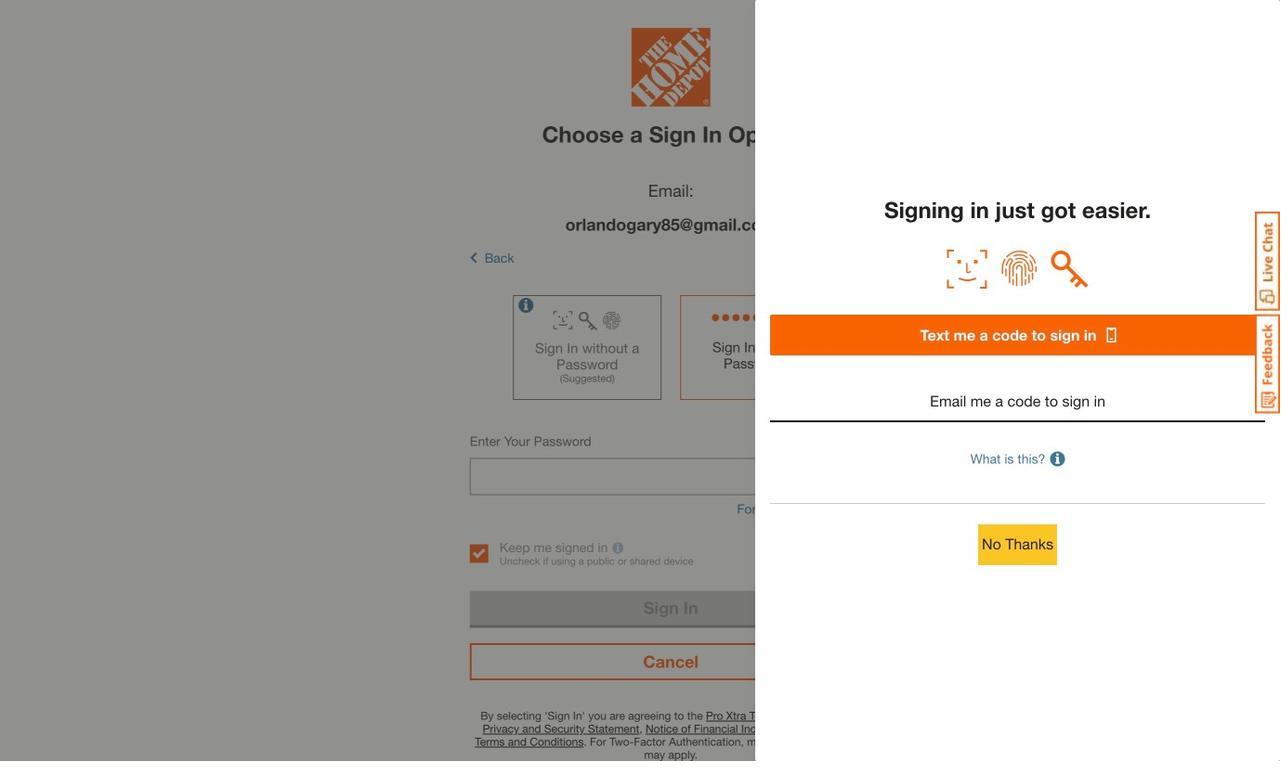 Task type: describe. For each thing, give the bounding box(es) containing it.
live chat image
[[1255, 212, 1280, 311]]

feedback link image
[[1255, 314, 1280, 414]]



Task type: vqa. For each thing, say whether or not it's contained in the screenshot.
Feedback Link image
yes



Task type: locate. For each thing, give the bounding box(es) containing it.
thd logo image
[[601, 28, 680, 112]]

None password field
[[439, 459, 841, 496]]



